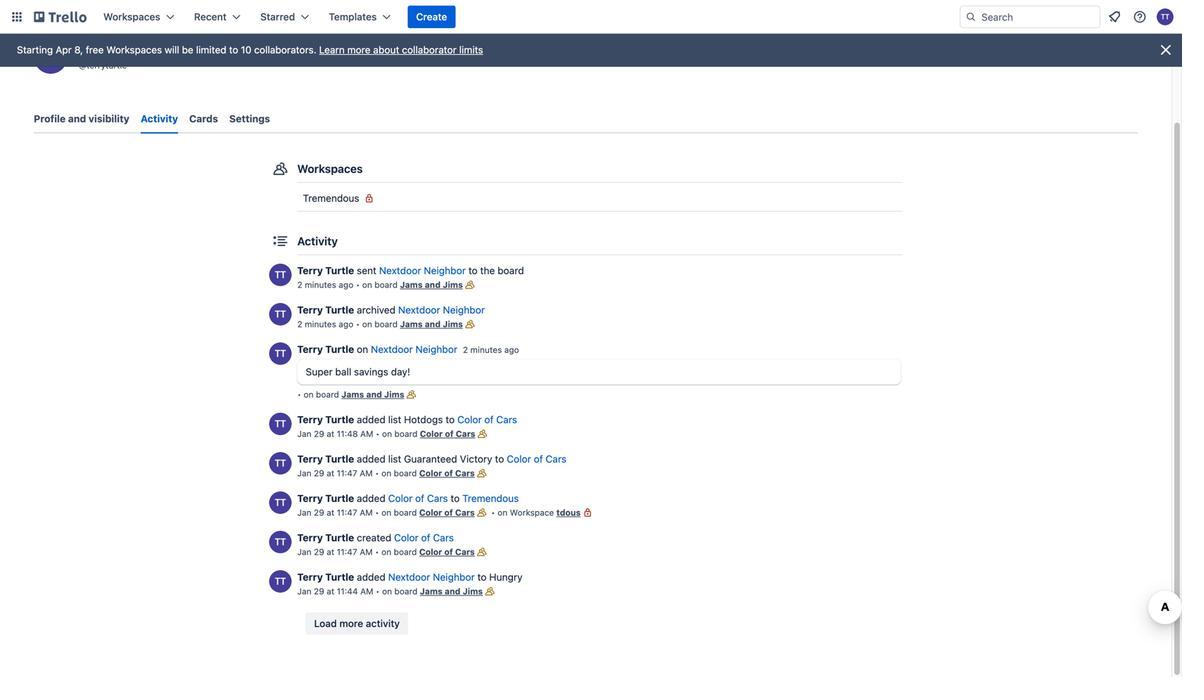 Task type: vqa. For each thing, say whether or not it's contained in the screenshot.
don't
no



Task type: locate. For each thing, give the bounding box(es) containing it.
load more activity link
[[306, 613, 408, 636]]

11:47 for created
[[337, 548, 358, 558]]

jims down "terry turtle sent nextdoor neighbor to the board"
[[443, 280, 463, 290]]

turtle for terry turtle sent nextdoor neighbor to the board
[[325, 265, 354, 277]]

all members of the workspace can see and edit this board. image
[[405, 388, 419, 402], [476, 427, 490, 441], [475, 467, 489, 481], [475, 506, 489, 520]]

all members of the workspace can see and edit this board. image up victory
[[476, 427, 490, 441]]

workspaces up sm icon
[[297, 162, 363, 176]]

29 for created
[[314, 548, 324, 558]]

0 vertical spatial 11:47
[[337, 469, 358, 479]]

7 terry from the top
[[297, 533, 323, 544]]

added down the 'jan 29 at 11:48 am • on board color of cars'
[[357, 454, 386, 465]]

turtle down the 11:48
[[325, 454, 354, 465]]

at down the 'jan 29 at 11:48 am • on board color of cars'
[[327, 469, 335, 479]]

1 vertical spatial tremendous
[[463, 493, 519, 505]]

search image
[[966, 11, 977, 23]]

on down sent
[[362, 280, 372, 290]]

11:47 up 'created'
[[337, 508, 358, 518]]

on up terry turtle added color of cars to tremendous
[[382, 469, 392, 479]]

am right the 11:48
[[360, 429, 374, 439]]

neighbor left the
[[424, 265, 466, 277]]

1 vertical spatial 2 minutes ago link
[[297, 320, 354, 329]]

0 vertical spatial activity
[[141, 113, 178, 125]]

jams
[[400, 280, 423, 290], [400, 320, 423, 329], [342, 390, 364, 400], [420, 587, 443, 597]]

hotdogs
[[404, 414, 443, 426]]

all members of the workspace can see and edit this board. image down • on workspace tdous
[[475, 546, 489, 560]]

5 29 from the top
[[314, 587, 324, 597]]

color
[[458, 414, 482, 426], [420, 429, 443, 439], [507, 454, 531, 465], [420, 469, 442, 479], [388, 493, 413, 505], [420, 508, 442, 518], [394, 533, 419, 544], [420, 548, 442, 558]]

0 vertical spatial ago
[[339, 280, 354, 290]]

7 turtle from the top
[[325, 533, 354, 544]]

turtle left "archived"
[[325, 304, 354, 316]]

turtle up the ball
[[325, 344, 354, 356]]

this workspace is private. it's not indexed or visible to those outside the workspace. image
[[581, 506, 595, 520]]

nextdoor neighbor link up jan 29 at 11:44 am • on board jams and jims
[[388, 572, 475, 584]]

0 vertical spatial workspaces
[[103, 11, 160, 23]]

sent
[[357, 265, 377, 277]]

4 at from the top
[[327, 548, 335, 558]]

2 terry from the top
[[297, 304, 323, 316]]

0 vertical spatial 2 minutes ago link
[[297, 280, 354, 290]]

1 terry from the top
[[297, 265, 323, 277]]

1 vertical spatial 11:47
[[337, 508, 358, 518]]

2 vertical spatial jan 29 at 11:47 am • on board color of cars
[[297, 548, 475, 558]]

0 vertical spatial tremendous
[[303, 193, 360, 204]]

0 vertical spatial jan 29 at 11:47 am • on board color of cars
[[297, 469, 475, 479]]

2 vertical spatial minutes
[[471, 345, 502, 355]]

am down 'created'
[[360, 548, 373, 558]]

jan 29 at 11:44 am • on board jams and jims
[[297, 587, 483, 597]]

0 vertical spatial tremendous link
[[297, 187, 903, 210]]

learn more about collaborator limits link
[[319, 44, 483, 56]]

5 turtle from the top
[[325, 454, 354, 465]]

tremendous
[[303, 193, 360, 204], [463, 493, 519, 505]]

3 added from the top
[[357, 493, 386, 505]]

color right victory
[[507, 454, 531, 465]]

5 terry from the top
[[297, 454, 323, 465]]

terry turtle added color of cars to tremendous
[[297, 493, 519, 505]]

11:47 down the 11:48
[[337, 469, 358, 479]]

minutes for archived
[[305, 320, 336, 329]]

1 turtle from the top
[[325, 265, 354, 277]]

recent button
[[186, 6, 249, 28]]

and
[[68, 113, 86, 125], [425, 280, 441, 290], [425, 320, 441, 329], [366, 390, 382, 400], [445, 587, 461, 597]]

5 jan from the top
[[297, 587, 312, 597]]

cards
[[189, 113, 218, 125]]

board
[[498, 265, 524, 277], [375, 280, 398, 290], [375, 320, 398, 329], [316, 390, 339, 400], [395, 429, 418, 439], [394, 469, 417, 479], [394, 508, 417, 518], [394, 548, 417, 558], [395, 587, 418, 597]]

added up jan 29 at 11:44 am • on board jams and jims
[[357, 572, 386, 584]]

terry for terry turtle sent nextdoor neighbor to the board
[[297, 265, 323, 277]]

more right learn
[[348, 44, 371, 56]]

4 terry from the top
[[297, 414, 323, 426]]

terry turtle (terryturtle) image
[[269, 303, 292, 326], [269, 532, 292, 554]]

collaborator
[[402, 44, 457, 56]]

4 29 from the top
[[314, 548, 324, 558]]

jan
[[297, 429, 312, 439], [297, 469, 312, 479], [297, 508, 312, 518], [297, 548, 312, 558], [297, 587, 312, 597]]

nextdoor up day!
[[371, 344, 413, 356]]

jan 29 at 11:47 am • on board color of cars up terry turtle added color of cars to tremendous
[[297, 469, 475, 479]]

added for hotdogs
[[357, 414, 386, 426]]

1 jan 29 at 11:47 am • on board color of cars from the top
[[297, 469, 475, 479]]

2 for sent
[[297, 280, 303, 290]]

4 jan from the top
[[297, 548, 312, 558]]

2 terry turtle (terryturtle) image from the top
[[269, 532, 292, 554]]

1 list from the top
[[388, 414, 402, 426]]

3 terry from the top
[[297, 344, 323, 356]]

1 vertical spatial 2 minutes ago • on board jams and jims
[[297, 320, 463, 329]]

am for added list guaranteed victory to
[[360, 469, 373, 479]]

turtle for terry turtle archived nextdoor neighbor
[[325, 304, 354, 316]]

board up "terry turtle added nextdoor neighbor to hungry"
[[394, 548, 417, 558]]

1 vertical spatial terry turtle (terryturtle) image
[[269, 532, 292, 554]]

tremendous down victory
[[463, 493, 519, 505]]

2 minutes ago • on board jams and jims down "archived"
[[297, 320, 463, 329]]

load
[[314, 618, 337, 630]]

minutes
[[305, 280, 336, 290], [305, 320, 336, 329], [471, 345, 502, 355]]

1 jan from the top
[[297, 429, 312, 439]]

0 horizontal spatial activity
[[141, 113, 178, 125]]

2 minutes ago link
[[297, 280, 354, 290], [297, 320, 354, 329], [463, 345, 519, 355]]

neighbor left hungry
[[433, 572, 475, 584]]

neighbor
[[424, 265, 466, 277], [443, 304, 485, 316], [416, 344, 458, 356], [433, 572, 475, 584]]

am up 'created'
[[360, 508, 373, 518]]

29
[[314, 429, 324, 439], [314, 469, 324, 479], [314, 508, 324, 518], [314, 548, 324, 558], [314, 587, 324, 597]]

added
[[357, 414, 386, 426], [357, 454, 386, 465], [357, 493, 386, 505], [357, 572, 386, 584]]

list up the 'jan 29 at 11:48 am • on board color of cars'
[[388, 414, 402, 426]]

at
[[327, 429, 335, 439], [327, 469, 335, 479], [327, 508, 335, 518], [327, 548, 335, 558], [327, 587, 335, 597]]

super ball savings day!
[[306, 366, 411, 378]]

created
[[357, 533, 392, 544]]

2 inside terry turtle on nextdoor neighbor 2 minutes ago
[[463, 345, 468, 355]]

1 terry turtle (terryturtle) image from the top
[[269, 303, 292, 326]]

back to home image
[[34, 6, 87, 28]]

tremendous link
[[297, 187, 903, 210], [463, 493, 519, 505]]

to
[[229, 44, 238, 56], [469, 265, 478, 277], [446, 414, 455, 426], [495, 454, 504, 465], [451, 493, 460, 505], [478, 572, 487, 584]]

1 at from the top
[[327, 429, 335, 439]]

at left the 11:48
[[327, 429, 335, 439]]

0 vertical spatial 2 minutes ago • on board jams and jims
[[297, 280, 463, 290]]

all members of the workspace can see and edit this board. image
[[463, 278, 477, 292], [463, 318, 477, 332], [475, 546, 489, 560], [483, 585, 497, 599]]

nextdoor for on
[[371, 344, 413, 356]]

2 minutes ago • on board jams and jims down sent
[[297, 280, 463, 290]]

6 turtle from the top
[[325, 493, 354, 505]]

turtle up jan 29 at 11:44 am link
[[325, 572, 354, 584]]

jims up terry turtle on nextdoor neighbor 2 minutes ago
[[443, 320, 463, 329]]

profile and visibility link
[[34, 106, 129, 132]]

0 vertical spatial minutes
[[305, 280, 336, 290]]

at left 11:44 on the left of page
[[327, 587, 335, 597]]

nextdoor
[[379, 265, 421, 277], [398, 304, 441, 316], [371, 344, 413, 356], [388, 572, 430, 584]]

@
[[79, 61, 87, 70]]

2 minutes ago • on board jams and jims for sent
[[297, 280, 463, 290]]

to right victory
[[495, 454, 504, 465]]

be
[[182, 44, 194, 56]]

color down hotdogs
[[420, 429, 443, 439]]

jams and jims link down "terry turtle added nextdoor neighbor to hungry"
[[420, 587, 483, 597]]

and right profile
[[68, 113, 86, 125]]

1 added from the top
[[357, 414, 386, 426]]

2 vertical spatial 2
[[463, 345, 468, 355]]

board down terry turtle added color of cars to tremendous
[[394, 508, 417, 518]]

3 29 from the top
[[314, 508, 324, 518]]

guaranteed
[[404, 454, 458, 465]]

color of cars link
[[458, 414, 517, 426], [420, 429, 476, 439], [507, 454, 567, 465], [420, 469, 475, 479], [388, 493, 448, 505], [420, 508, 475, 518], [394, 533, 454, 544], [420, 548, 475, 558]]

4 turtle from the top
[[325, 414, 354, 426]]

jams and jims link up terry turtle on nextdoor neighbor 2 minutes ago
[[400, 320, 463, 329]]

jams down "terry turtle added nextdoor neighbor to hungry"
[[420, 587, 443, 597]]

3 11:47 from the top
[[337, 548, 358, 558]]

terry turtle (terryturtle) image for terry turtle archived nextdoor neighbor
[[269, 303, 292, 326]]

2 vertical spatial 11:47
[[337, 548, 358, 558]]

turtle for terry turtle created color of cars
[[325, 533, 354, 544]]

list for hotdogs
[[388, 414, 402, 426]]

am right 11:44 on the left of page
[[361, 587, 374, 597]]

terry
[[297, 265, 323, 277], [297, 304, 323, 316], [297, 344, 323, 356], [297, 414, 323, 426], [297, 454, 323, 465], [297, 493, 323, 505], [297, 533, 323, 544], [297, 572, 323, 584]]

color up victory
[[458, 414, 482, 426]]

on down "terry turtle added nextdoor neighbor to hungry"
[[382, 587, 392, 597]]

terry for terry turtle on nextdoor neighbor 2 minutes ago
[[297, 344, 323, 356]]

29 for added
[[314, 587, 324, 597]]

starred
[[261, 11, 295, 23]]

about
[[373, 44, 400, 56]]

jan 29 at 11:48 am • on board color of cars
[[297, 429, 476, 439]]

all members of the workspace can see and edit this board. image down hungry
[[483, 585, 497, 599]]

2 turtle from the top
[[325, 304, 354, 316]]

cards link
[[189, 106, 218, 132]]

cars
[[497, 414, 517, 426], [456, 429, 476, 439], [546, 454, 567, 465], [455, 469, 475, 479], [427, 493, 448, 505], [455, 508, 475, 518], [433, 533, 454, 544], [455, 548, 475, 558]]

on
[[362, 280, 372, 290], [362, 320, 372, 329], [357, 344, 368, 356], [304, 390, 314, 400], [382, 429, 392, 439], [382, 469, 392, 479], [382, 508, 392, 518], [498, 508, 508, 518], [382, 548, 392, 558], [382, 587, 392, 597]]

terry for terry turtle added nextdoor neighbor to hungry
[[297, 572, 323, 584]]

templates
[[329, 11, 377, 23]]

terryturtle
[[87, 61, 127, 70]]

starting apr 8, free workspaces will be limited to 10 collaborators. learn more about collaborator limits
[[17, 44, 483, 56]]

on left workspace
[[498, 508, 508, 518]]

11:47 for added list guaranteed victory to
[[337, 469, 358, 479]]

jan 29 at 11:47 am • on board color of cars down terry turtle created color of cars
[[297, 548, 475, 558]]

limited
[[196, 44, 227, 56]]

2 vertical spatial ago
[[505, 345, 519, 355]]

list
[[388, 414, 402, 426], [388, 454, 402, 465]]

jan 29 at 11:47 am • on board color of cars
[[297, 469, 475, 479], [297, 508, 475, 518], [297, 548, 475, 558]]

more
[[348, 44, 371, 56], [340, 618, 363, 630]]

list down the 'jan 29 at 11:48 am • on board color of cars'
[[388, 454, 402, 465]]

8 turtle from the top
[[325, 572, 354, 584]]

jams and jims link for archived
[[400, 320, 463, 329]]

2 minutes ago • on board jams and jims for archived
[[297, 320, 463, 329]]

at for added list hotdogs to
[[327, 429, 335, 439]]

jams and jims link down savings
[[342, 390, 405, 400]]

29 for added list guaranteed victory to
[[314, 469, 324, 479]]

2 added from the top
[[357, 454, 386, 465]]

1 29 from the top
[[314, 429, 324, 439]]

all members of the workspace can see and edit this board. image down "terry turtle sent nextdoor neighbor to the board"
[[463, 278, 477, 292]]

2 vertical spatial workspaces
[[297, 162, 363, 176]]

all members of the workspace can see and edit this board. image left workspace
[[475, 506, 489, 520]]

8 terry from the top
[[297, 572, 323, 584]]

1 vertical spatial 2
[[297, 320, 303, 329]]

minutes for sent
[[305, 280, 336, 290]]

11:47
[[337, 469, 358, 479], [337, 508, 358, 518], [337, 548, 358, 558]]

turtle for terry turtle added color of cars to tremendous
[[325, 493, 354, 505]]

2 minutes ago link for archived
[[297, 320, 354, 329]]

jan 29 at 11:47 am • on board color of cars for added
[[297, 469, 475, 479]]

terry turtle added list guaranteed victory to color of cars
[[297, 454, 567, 465]]

turtle for terry turtle added nextdoor neighbor to hungry
[[325, 572, 354, 584]]

1 vertical spatial ago
[[339, 320, 354, 329]]

primary element
[[0, 0, 1183, 34]]

2 2 minutes ago • on board jams and jims from the top
[[297, 320, 463, 329]]

minutes inside terry turtle on nextdoor neighbor 2 minutes ago
[[471, 345, 502, 355]]

nextdoor neighbor link down "terry turtle sent nextdoor neighbor to the board"
[[398, 304, 485, 316]]

board right the
[[498, 265, 524, 277]]

nextdoor for added
[[388, 572, 430, 584]]

2 jan 29 at 11:47 am • on board color of cars from the top
[[297, 508, 475, 518]]

3 jan 29 at 11:47 am • on board color of cars from the top
[[297, 548, 475, 558]]

ago
[[339, 280, 354, 290], [339, 320, 354, 329], [505, 345, 519, 355]]

at up jan 29 at 11:44 am link
[[327, 548, 335, 558]]

nextdoor neighbor link up terry turtle archived nextdoor neighbor
[[379, 265, 466, 277]]

2 minutes ago link for sent
[[297, 280, 354, 290]]

5 at from the top
[[327, 587, 335, 597]]

list for guaranteed
[[388, 454, 402, 465]]

nextdoor neighbor link
[[379, 265, 466, 277], [398, 304, 485, 316], [371, 344, 458, 356], [388, 572, 475, 584]]

am
[[360, 429, 374, 439], [360, 469, 373, 479], [360, 508, 373, 518], [360, 548, 373, 558], [361, 587, 374, 597]]

0 vertical spatial 2
[[297, 280, 303, 290]]

neighbor for terry turtle sent nextdoor neighbor to the board
[[424, 265, 466, 277]]

0 horizontal spatial tremendous
[[303, 193, 360, 204]]

more right load
[[340, 618, 363, 630]]

1 vertical spatial list
[[388, 454, 402, 465]]

jams and jims link
[[400, 280, 463, 290], [400, 320, 463, 329], [342, 390, 405, 400], [420, 587, 483, 597]]

4 added from the top
[[357, 572, 386, 584]]

am down the 'jan 29 at 11:48 am • on board color of cars'
[[360, 469, 373, 479]]

activity link
[[141, 106, 178, 134]]

added up the 'jan 29 at 11:48 am • on board color of cars'
[[357, 414, 386, 426]]

0 vertical spatial list
[[388, 414, 402, 426]]

nextdoor neighbor link for on
[[371, 344, 458, 356]]

nextdoor down "terry turtle sent nextdoor neighbor to the board"
[[398, 304, 441, 316]]

profile
[[34, 113, 66, 125]]

11:47 down 'created'
[[337, 548, 358, 558]]

workspaces up terryturtle
[[106, 44, 162, 56]]

nextdoor neighbor link for added
[[388, 572, 475, 584]]

all members of the workspace can see and edit this board. image for added
[[475, 506, 489, 520]]

turtle for terry turtle on nextdoor neighbor 2 minutes ago
[[325, 344, 354, 356]]

on down terry turtle created color of cars
[[382, 548, 392, 558]]

@ terryturtle
[[79, 61, 127, 70]]

nextdoor right sent
[[379, 265, 421, 277]]

3 turtle from the top
[[325, 344, 354, 356]]

10
[[241, 44, 252, 56]]

am for added
[[361, 587, 374, 597]]

activity
[[141, 113, 178, 125], [297, 235, 338, 248]]

at for added list guaranteed victory to
[[327, 469, 335, 479]]

workspaces
[[103, 11, 160, 23], [106, 44, 162, 56], [297, 162, 363, 176]]

neighbor for terry turtle archived nextdoor neighbor
[[443, 304, 485, 316]]

am for added list hotdogs to
[[360, 429, 374, 439]]

neighbor down terry turtle archived nextdoor neighbor
[[416, 344, 458, 356]]

1 vertical spatial jan 29 at 11:47 am • on board color of cars
[[297, 508, 475, 518]]

jims down "terry turtle added nextdoor neighbor to hungry"
[[463, 587, 483, 597]]

2 29 from the top
[[314, 469, 324, 479]]

board down the terry turtle added list hotdogs to color of cars
[[395, 429, 418, 439]]

jims
[[443, 280, 463, 290], [443, 320, 463, 329], [384, 390, 405, 400], [463, 587, 483, 597]]

settings
[[229, 113, 270, 125]]

nextdoor up jan 29 at 11:44 am • on board jams and jims
[[388, 572, 430, 584]]

2 minutes ago • on board jams and jims
[[297, 280, 463, 290], [297, 320, 463, 329]]

6 terry from the top
[[297, 493, 323, 505]]

2 at from the top
[[327, 469, 335, 479]]

1 vertical spatial minutes
[[305, 320, 336, 329]]

1 2 minutes ago • on board jams and jims from the top
[[297, 280, 463, 290]]

at up terry turtle created color of cars
[[327, 508, 335, 518]]

jams and jims link down "terry turtle sent nextdoor neighbor to the board"
[[400, 280, 463, 290]]

learn
[[319, 44, 345, 56]]

at for added
[[327, 587, 335, 597]]

board down "terry turtle added nextdoor neighbor to hungry"
[[395, 587, 418, 597]]

0 vertical spatial terry turtle (terryturtle) image
[[269, 303, 292, 326]]

• on workspace tdous
[[489, 508, 581, 518]]

terry turtle (terryturtle) image
[[1157, 8, 1174, 25], [34, 40, 68, 74], [269, 264, 292, 287], [269, 343, 292, 365], [269, 413, 292, 436], [269, 453, 292, 475], [269, 492, 292, 515], [269, 571, 292, 593]]

color down terry turtle added color of cars to tremendous
[[420, 508, 442, 518]]

jan for added list guaranteed victory to
[[297, 469, 312, 479]]

neighbor down the
[[443, 304, 485, 316]]

of
[[485, 414, 494, 426], [445, 429, 454, 439], [534, 454, 543, 465], [445, 469, 453, 479], [415, 493, 425, 505], [445, 508, 453, 518], [421, 533, 431, 544], [445, 548, 453, 558]]

workspaces up free
[[103, 11, 160, 23]]

turtle up the 11:48
[[325, 414, 354, 426]]

jan 29 at 11:47 am • on board color of cars down terry turtle added color of cars to tremendous
[[297, 508, 475, 518]]

3 at from the top
[[327, 508, 335, 518]]

2 jan from the top
[[297, 469, 312, 479]]

ago for sent
[[339, 280, 354, 290]]

color down the guaranteed
[[420, 469, 442, 479]]

all members of the workspace can see and edit this board. image down victory
[[475, 467, 489, 481]]

turtle
[[325, 265, 354, 277], [325, 304, 354, 316], [325, 344, 354, 356], [325, 414, 354, 426], [325, 454, 354, 465], [325, 493, 354, 505], [325, 533, 354, 544], [325, 572, 354, 584]]

2
[[297, 280, 303, 290], [297, 320, 303, 329], [463, 345, 468, 355]]

nextdoor for sent
[[379, 265, 421, 277]]

2 list from the top
[[388, 454, 402, 465]]

board down terry turtle archived nextdoor neighbor
[[375, 320, 398, 329]]

1 11:47 from the top
[[337, 469, 358, 479]]

1 vertical spatial activity
[[297, 235, 338, 248]]



Task type: describe. For each thing, give the bounding box(es) containing it.
at for created
[[327, 548, 335, 558]]

neighbor for terry turtle on nextdoor neighbor 2 minutes ago
[[416, 344, 458, 356]]

visibility
[[89, 113, 129, 125]]

added for of
[[357, 493, 386, 505]]

terry for terry turtle created color of cars
[[297, 533, 323, 544]]

super
[[306, 366, 333, 378]]

board down super
[[316, 390, 339, 400]]

workspaces button
[[95, 6, 183, 28]]

board down sent
[[375, 280, 398, 290]]

day!
[[391, 366, 411, 378]]

1 horizontal spatial activity
[[297, 235, 338, 248]]

color right 'created'
[[394, 533, 419, 544]]

2 11:47 from the top
[[337, 508, 358, 518]]

8,
[[74, 44, 83, 56]]

jams down super ball savings day!
[[342, 390, 364, 400]]

to down 'terry turtle added list guaranteed victory to color of cars'
[[451, 493, 460, 505]]

activity
[[366, 618, 400, 630]]

to right hotdogs
[[446, 414, 455, 426]]

savings
[[354, 366, 389, 378]]

all members of the workspace can see and edit this board. image down day!
[[405, 388, 419, 402]]

ago for archived
[[339, 320, 354, 329]]

1 vertical spatial tremendous link
[[463, 493, 519, 505]]

on down terry turtle added color of cars to tremendous
[[382, 508, 392, 518]]

color up terry turtle created color of cars
[[388, 493, 413, 505]]

all members of the workspace can see and edit this board. image for terry turtle created color of cars
[[475, 546, 489, 560]]

on down super
[[304, 390, 314, 400]]

color up "terry turtle added nextdoor neighbor to hungry"
[[420, 548, 442, 558]]

free
[[86, 44, 104, 56]]

jan 29 at 11:44 am link
[[297, 587, 374, 597]]

starred button
[[252, 6, 318, 28]]

victory
[[460, 454, 493, 465]]

create button
[[408, 6, 456, 28]]

nextdoor for archived
[[398, 304, 441, 316]]

sm image
[[362, 191, 376, 206]]

apr
[[56, 44, 72, 56]]

terry for terry turtle added list hotdogs to color of cars
[[297, 414, 323, 426]]

terry for terry turtle added color of cars to tremendous
[[297, 493, 323, 505]]

all members of the workspace can see and edit this board. image for to the board
[[463, 278, 477, 292]]

ball
[[335, 366, 352, 378]]

2 vertical spatial 2 minutes ago link
[[463, 345, 519, 355]]

am for created
[[360, 548, 373, 558]]

terry turtle added nextdoor neighbor to hungry
[[297, 572, 523, 584]]

terry turtle created color of cars
[[297, 533, 454, 544]]

all members of the workspace can see and edit this board. image for terry turtle archived nextdoor neighbor
[[463, 318, 477, 332]]

will
[[165, 44, 179, 56]]

turtle for terry turtle added list hotdogs to color of cars
[[325, 414, 354, 426]]

on down "archived"
[[362, 320, 372, 329]]

1 horizontal spatial tremendous
[[463, 493, 519, 505]]

jams and jims link for added
[[420, 587, 483, 597]]

open information menu image
[[1133, 10, 1148, 24]]

jan for created
[[297, 548, 312, 558]]

2 for archived
[[297, 320, 303, 329]]

3 jan from the top
[[297, 508, 312, 518]]

0 notifications image
[[1107, 8, 1124, 25]]

limits
[[459, 44, 483, 56]]

terry turtle added list hotdogs to color of cars
[[297, 414, 517, 426]]

jan 29 at 11:47 am • on board color of cars for created
[[297, 548, 475, 558]]

jan for added
[[297, 587, 312, 597]]

terry turtle (terryturtle) image for terry turtle created color of cars
[[269, 532, 292, 554]]

added for guaranteed
[[357, 454, 386, 465]]

1 vertical spatial more
[[340, 618, 363, 630]]

nextdoor neighbor link for sent
[[379, 265, 466, 277]]

11:44
[[337, 587, 358, 597]]

templates button
[[321, 6, 399, 28]]

starting
[[17, 44, 53, 56]]

load more activity
[[314, 618, 400, 630]]

terry turtle sent nextdoor neighbor to the board
[[297, 265, 524, 277]]

on up super ball savings day!
[[357, 344, 368, 356]]

workspace
[[510, 508, 554, 518]]

all members of the workspace can see and edit this board. image for added list guaranteed victory to
[[475, 467, 489, 481]]

29 for added list hotdogs to
[[314, 429, 324, 439]]

to left the
[[469, 265, 478, 277]]

workspaces inside the workspaces dropdown button
[[103, 11, 160, 23]]

11:48
[[337, 429, 358, 439]]

on down the terry turtle added list hotdogs to color of cars
[[382, 429, 392, 439]]

and down "terry turtle added nextdoor neighbor to hungry"
[[445, 587, 461, 597]]

recent
[[194, 11, 227, 23]]

and down "terry turtle sent nextdoor neighbor to the board"
[[425, 280, 441, 290]]

the
[[481, 265, 495, 277]]

all members of the workspace can see and edit this board. image for added list hotdogs to
[[476, 427, 490, 441]]

terry for terry turtle archived nextdoor neighbor
[[297, 304, 323, 316]]

0 vertical spatial more
[[348, 44, 371, 56]]

turtle for terry turtle added list guaranteed victory to color of cars
[[325, 454, 354, 465]]

jams down "terry turtle sent nextdoor neighbor to the board"
[[400, 280, 423, 290]]

create
[[416, 11, 447, 23]]

all members of the workspace can see and edit this board. image for to hungry
[[483, 585, 497, 599]]

terry turtle archived nextdoor neighbor
[[297, 304, 485, 316]]

added for neighbor
[[357, 572, 386, 584]]

collaborators.
[[254, 44, 317, 56]]

tdous
[[557, 508, 581, 518]]

jims down day!
[[384, 390, 405, 400]]

settings link
[[229, 106, 270, 132]]

to left hungry
[[478, 572, 487, 584]]

archived
[[357, 304, 396, 316]]

and down savings
[[366, 390, 382, 400]]

neighbor for terry turtle added nextdoor neighbor to hungry
[[433, 572, 475, 584]]

and up terry turtle on nextdoor neighbor 2 minutes ago
[[425, 320, 441, 329]]

jams and jims link for sent
[[400, 280, 463, 290]]

hungry
[[490, 572, 523, 584]]

nextdoor neighbor link for archived
[[398, 304, 485, 316]]

• on board jams and jims
[[297, 390, 405, 400]]

Search field
[[977, 6, 1100, 27]]

jan for added list hotdogs to
[[297, 429, 312, 439]]

ago inside terry turtle on nextdoor neighbor 2 minutes ago
[[505, 345, 519, 355]]

board up terry turtle added color of cars to tremendous
[[394, 469, 417, 479]]

profile and visibility
[[34, 113, 129, 125]]

terry for terry turtle added list guaranteed victory to color of cars
[[297, 454, 323, 465]]

tdous link
[[557, 508, 581, 518]]

to left "10"
[[229, 44, 238, 56]]

terry turtle on nextdoor neighbor 2 minutes ago
[[297, 344, 519, 356]]

jams down terry turtle archived nextdoor neighbor
[[400, 320, 423, 329]]

1 vertical spatial workspaces
[[106, 44, 162, 56]]



